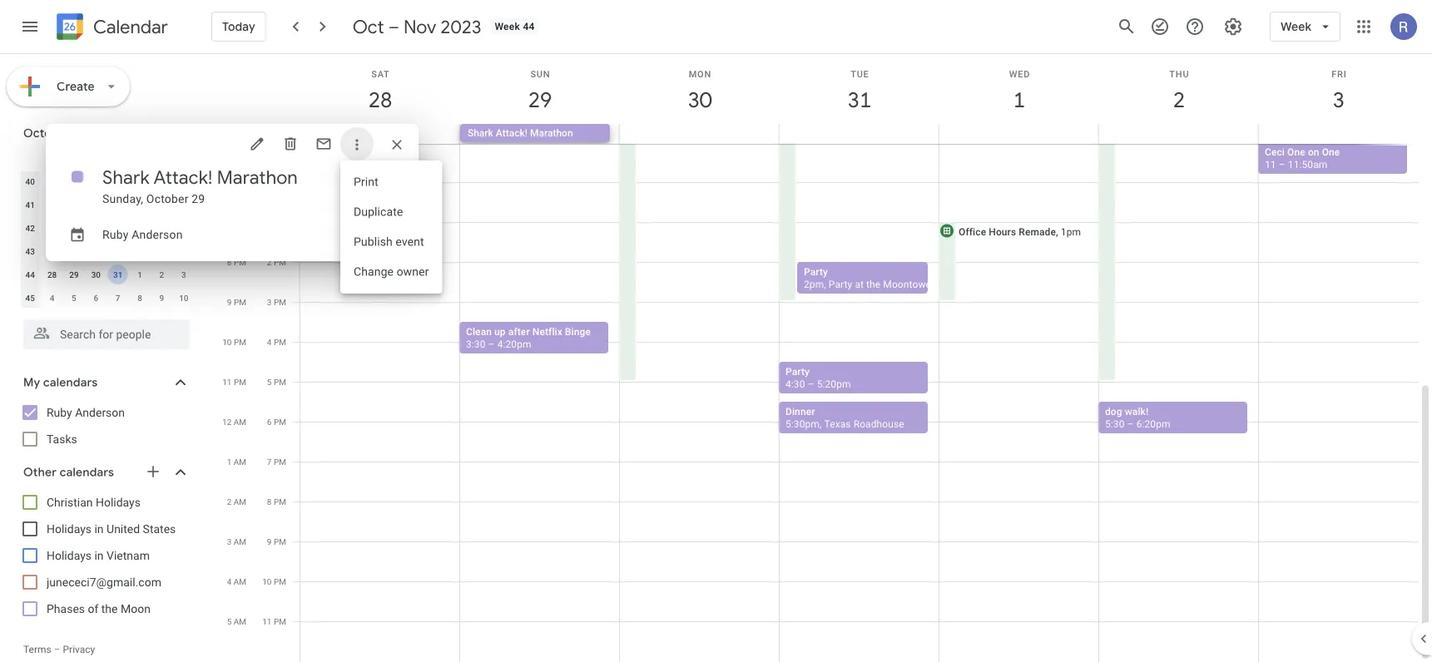 Task type: vqa. For each thing, say whether or not it's contained in the screenshot.
Shark in shark attack! marathon sunday, october 29
yes



Task type: describe. For each thing, give the bounding box(es) containing it.
pm down 7 pm
[[274, 497, 286, 507]]

at
[[855, 279, 864, 290]]

30 link
[[681, 81, 719, 119]]

united
[[107, 522, 140, 536]]

my
[[23, 376, 40, 390]]

fri
[[1332, 69, 1348, 79]]

sun
[[531, 69, 551, 79]]

22 element
[[64, 241, 84, 261]]

28 element
[[42, 265, 62, 285]]

pm left 4 pm
[[234, 337, 246, 347]]

cell down 30 link
[[620, 124, 780, 144]]

other calendars
[[23, 465, 114, 480]]

netflix
[[533, 326, 563, 338]]

31 link
[[841, 81, 879, 119]]

sat 28
[[368, 69, 391, 114]]

november 10 element
[[174, 288, 194, 308]]

7 for 7
[[116, 293, 120, 303]]

11 inside row
[[135, 200, 145, 210]]

clean up after netflix binge 3:30 – 4:20pm
[[466, 326, 591, 350]]

week 44
[[495, 21, 535, 32]]

sat
[[372, 69, 390, 79]]

november 7 element
[[108, 288, 128, 308]]

6 right 12 am
[[267, 417, 272, 427]]

, for party 2pm , party at the moontower event rentals
[[825, 279, 827, 290]]

10 right november 9 element
[[179, 293, 189, 303]]

ceci
[[1266, 146, 1286, 158]]

1 right september 30 element
[[72, 177, 76, 187]]

0 vertical spatial 9 pm
[[227, 297, 246, 307]]

hours
[[989, 226, 1017, 238]]

7 pm
[[267, 457, 286, 467]]

november 4 element
[[42, 288, 62, 308]]

6 right november 5 element
[[94, 293, 98, 303]]

november 5 element
[[64, 288, 84, 308]]

am for 5 am
[[234, 617, 246, 627]]

5:20pm
[[817, 378, 851, 390]]

junececi7@gmail.com
[[47, 576, 161, 589]]

4 for 4 am
[[227, 577, 232, 587]]

create button
[[7, 67, 130, 107]]

5:30
[[1106, 418, 1125, 430]]

party 2pm , party at the moontower event rentals
[[804, 266, 999, 290]]

4:30
[[786, 378, 806, 390]]

28 link
[[361, 81, 400, 119]]

on
[[1309, 146, 1320, 158]]

2pm
[[804, 279, 825, 290]]

30 inside 30 element
[[91, 270, 101, 280]]

dog
[[1106, 406, 1123, 418]]

20
[[179, 223, 189, 233]]

3 for 'november 3' element
[[181, 270, 186, 280]]

texas
[[825, 418, 851, 430]]

my calendars list
[[3, 400, 206, 453]]

6 left "12 pm" on the left of the page
[[227, 177, 232, 187]]

18
[[135, 223, 145, 233]]

change
[[354, 265, 394, 279]]

gmt-
[[259, 129, 278, 139]]

main drawer image
[[20, 17, 40, 37]]

am for 2 am
[[234, 497, 246, 507]]

create
[[57, 79, 95, 94]]

row containing 45
[[19, 286, 195, 310]]

dog walk! 5:30 – 6:20pm
[[1106, 406, 1171, 430]]

other calendars button
[[3, 460, 206, 486]]

27, today element
[[174, 241, 194, 261]]

in for vietnam
[[94, 549, 104, 563]]

6 up '13' element
[[181, 177, 186, 187]]

september 30 element
[[42, 172, 62, 192]]

1 one from the left
[[1288, 146, 1306, 158]]

october inside shark attack! marathon sunday, october 29
[[146, 192, 189, 206]]

pm left 3 pm
[[234, 297, 246, 307]]

tue 31
[[847, 69, 871, 114]]

6:20pm
[[1137, 418, 1171, 430]]

5 for 5 am
[[227, 617, 232, 627]]

29 inside shark attack! marathon sunday, october 29
[[192, 192, 205, 206]]

pm right 3 am
[[274, 537, 286, 547]]

1 horizontal spatial 44
[[523, 21, 535, 32]]

pm up 3 pm
[[274, 257, 286, 267]]

8 inside november 8 element
[[138, 293, 142, 303]]

thu
[[1170, 69, 1190, 79]]

oct – nov 2023
[[353, 15, 482, 38]]

12 for 12 am
[[222, 417, 232, 427]]

anderson inside my calendars list
[[75, 406, 125, 420]]

pm down delete event 'icon'
[[274, 177, 286, 187]]

moontower
[[884, 279, 935, 290]]

event
[[938, 279, 962, 290]]

1 right 31 cell at the top
[[138, 270, 142, 280]]

1 link
[[1001, 81, 1039, 119]]

12 am
[[222, 417, 246, 427]]

october 2023 grid
[[16, 147, 195, 310]]

christian holidays
[[47, 496, 141, 510]]

terms link
[[23, 644, 51, 656]]

1 vertical spatial 11 pm
[[262, 617, 286, 627]]

walk!
[[1126, 406, 1149, 418]]

4 for november 4 element
[[50, 293, 54, 303]]

– right terms
[[54, 644, 60, 656]]

shark attack! marathon heading
[[102, 166, 298, 189]]

23 element
[[86, 241, 106, 261]]

calendar
[[93, 15, 168, 39]]

tuesday column header
[[107, 147, 129, 170]]

24 element
[[108, 241, 128, 261]]

s
[[50, 153, 55, 163]]

christian
[[47, 496, 93, 510]]

november 9 element
[[152, 288, 172, 308]]

0 vertical spatial 8
[[227, 257, 232, 267]]

1 horizontal spatial 9 pm
[[267, 537, 286, 547]]

4 up 11 element
[[138, 177, 142, 187]]

13
[[179, 200, 189, 210]]

holidays for vietnam
[[47, 549, 92, 563]]

pm right 5 am
[[274, 617, 286, 627]]

shark attack! marathon row
[[293, 124, 1433, 144]]

0 horizontal spatial 8 pm
[[227, 257, 246, 267]]

41
[[25, 200, 35, 210]]

2 horizontal spatial ,
[[1057, 226, 1059, 238]]

0 vertical spatial holidays
[[96, 496, 141, 510]]

1 vertical spatial party
[[829, 279, 853, 290]]

12 for 12 pm
[[262, 177, 272, 187]]

2 link
[[1161, 81, 1199, 119]]

shark attack! marathon button
[[460, 124, 610, 142]]

29 element
[[64, 265, 84, 285]]

– inside party 4:30 – 5:20pm
[[808, 378, 815, 390]]

clean
[[466, 326, 492, 338]]

– inside the ceci one on one 11 – 11:50am
[[1280, 159, 1286, 170]]

1 am
[[227, 457, 246, 467]]

november 1 element
[[130, 265, 150, 285]]

shark attack! marathon
[[468, 127, 573, 139]]

1 horizontal spatial 9
[[227, 297, 232, 307]]

17
[[113, 223, 123, 233]]

column header inside the october 2023 grid
[[19, 147, 41, 170]]

10 right the 9 element
[[113, 200, 123, 210]]

pm left "2 pm"
[[234, 257, 246, 267]]

gmt-05
[[259, 129, 287, 139]]

1 inside wed 1
[[1013, 86, 1025, 114]]

am for 1 am
[[234, 457, 246, 467]]

office hours remade , 1pm
[[959, 226, 1082, 238]]

october 2023
[[23, 126, 101, 141]]

party for party 4:30 – 5:20pm
[[786, 366, 810, 378]]

0 horizontal spatial 11 pm
[[223, 377, 246, 387]]

40
[[25, 177, 35, 187]]

31 element
[[108, 265, 128, 285]]

1 vertical spatial 10 pm
[[262, 577, 286, 587]]

1pm
[[1061, 226, 1082, 238]]

my calendars
[[23, 376, 98, 390]]

4 for 4 pm
[[267, 337, 272, 347]]

1 down 12 am
[[227, 457, 232, 467]]

11 am
[[262, 137, 286, 147]]

3 pm
[[267, 297, 286, 307]]

42
[[25, 223, 35, 233]]

row containing 40
[[19, 170, 195, 193]]

binge
[[565, 326, 591, 338]]

after
[[509, 326, 530, 338]]

nov
[[404, 15, 437, 38]]

pm up 5 pm
[[274, 337, 286, 347]]

november 6 element
[[86, 288, 106, 308]]

row containing 42
[[19, 216, 195, 240]]

0 vertical spatial ruby anderson
[[102, 228, 183, 241]]

43
[[25, 246, 35, 256]]

44 inside row group
[[25, 270, 35, 280]]

7 element
[[42, 195, 62, 215]]

5 am
[[227, 617, 246, 627]]

4 am
[[227, 577, 246, 587]]

Search for people text field
[[33, 320, 180, 350]]

16 element
[[86, 218, 106, 238]]

sunday,
[[102, 192, 143, 206]]

9 inside row
[[160, 293, 164, 303]]

pm right the "1 am"
[[274, 457, 286, 467]]

2 horizontal spatial 9
[[267, 537, 272, 547]]

45
[[25, 293, 35, 303]]

pm down 4 pm
[[274, 377, 286, 387]]

vietnam
[[107, 549, 150, 563]]

19
[[157, 223, 167, 233]]

pm up 7 pm
[[274, 417, 286, 427]]

10 left 4 pm
[[223, 337, 232, 347]]

2 pm
[[267, 257, 286, 267]]



Task type: locate. For each thing, give the bounding box(es) containing it.
marathon for shark attack! marathon sunday, october 29
[[217, 166, 298, 189]]

holidays up junececi7@gmail.com
[[47, 549, 92, 563]]

0 vertical spatial 44
[[523, 21, 535, 32]]

1 horizontal spatial 7
[[267, 457, 272, 467]]

– inside dog walk! 5:30 – 6:20pm
[[1128, 418, 1134, 430]]

1 vertical spatial 12
[[157, 200, 167, 210]]

1 horizontal spatial 30
[[687, 86, 711, 114]]

– down walk!
[[1128, 418, 1134, 430]]

am for 11 am
[[274, 137, 286, 147]]

0 horizontal spatial 9
[[160, 293, 164, 303]]

3 down 2 am
[[227, 537, 232, 547]]

7 right the "1 am"
[[267, 457, 272, 467]]

20 element
[[174, 218, 194, 238]]

cell down 2 link at the right top
[[1099, 124, 1259, 144]]

15 element
[[64, 218, 84, 238]]

1 vertical spatial anderson
[[75, 406, 125, 420]]

calendars inside "other calendars" dropdown button
[[60, 465, 114, 480]]

tue
[[851, 69, 870, 79]]

9 pm
[[227, 297, 246, 307], [267, 537, 286, 547]]

attack! inside button
[[496, 127, 528, 139]]

10 pm left 4 pm
[[223, 337, 246, 347]]

pm left "12 pm" on the left of the page
[[234, 177, 246, 187]]

12 pm
[[262, 177, 286, 187]]

1 horizontal spatial 28
[[368, 86, 391, 114]]

1 vertical spatial 6 pm
[[267, 417, 286, 427]]

1 horizontal spatial 8
[[227, 257, 232, 267]]

0 horizontal spatial marathon
[[217, 166, 298, 189]]

2 vertical spatial party
[[786, 366, 810, 378]]

1 row from the top
[[19, 170, 195, 193]]

29
[[527, 86, 551, 114], [192, 192, 205, 206], [69, 270, 79, 280]]

3 up the sunday,
[[116, 177, 120, 187]]

calendars up christian holidays
[[60, 465, 114, 480]]

0 horizontal spatial ruby
[[47, 406, 72, 420]]

17 element
[[108, 218, 128, 238]]

9 element
[[86, 195, 106, 215]]

october up s
[[23, 126, 71, 141]]

0 horizontal spatial 29
[[69, 270, 79, 280]]

7 for 7 pm
[[267, 457, 272, 467]]

calendars for my calendars
[[43, 376, 98, 390]]

roadhouse
[[854, 418, 905, 430]]

row group
[[19, 170, 195, 310]]

fri 3
[[1332, 69, 1348, 114]]

0 vertical spatial 29
[[527, 86, 551, 114]]

10 pm right 4 am
[[262, 577, 286, 587]]

28 down sat
[[368, 86, 391, 114]]

party 4:30 – 5:20pm
[[786, 366, 851, 390]]

0 horizontal spatial 9 pm
[[227, 297, 246, 307]]

week for week 44
[[495, 21, 520, 32]]

terms – privacy
[[23, 644, 95, 656]]

1 down the wed
[[1013, 86, 1025, 114]]

5 left november 6 element
[[72, 293, 76, 303]]

, left texas
[[820, 418, 822, 430]]

attack! inside shark attack! marathon sunday, october 29
[[154, 166, 213, 189]]

owner
[[397, 265, 429, 279]]

week inside week popup button
[[1281, 19, 1312, 34]]

– right oct
[[389, 15, 400, 38]]

thursday column header
[[151, 147, 173, 170]]

3 for 3 pm
[[267, 297, 272, 307]]

44 left 28 element
[[25, 270, 35, 280]]

1 horizontal spatial 11 pm
[[262, 617, 286, 627]]

–
[[389, 15, 400, 38], [1280, 159, 1286, 170], [488, 338, 495, 350], [808, 378, 815, 390], [1128, 418, 1134, 430], [54, 644, 60, 656]]

8 pm down 7 pm
[[267, 497, 286, 507]]

9 right november 10 element
[[227, 297, 232, 307]]

attack! for shark attack! marathon
[[496, 127, 528, 139]]

3 up 4 pm
[[267, 297, 272, 307]]

0 vertical spatial ,
[[1057, 226, 1059, 238]]

5 down 4 am
[[227, 617, 232, 627]]

3 right november 2 element
[[181, 270, 186, 280]]

0 vertical spatial 28
[[368, 86, 391, 114]]

1 vertical spatial the
[[101, 602, 118, 616]]

None search field
[[0, 313, 206, 350]]

2 vertical spatial 12
[[222, 417, 232, 427]]

, inside party 2pm , party at the moontower event rentals
[[825, 279, 827, 290]]

0 horizontal spatial the
[[101, 602, 118, 616]]

0 horizontal spatial 44
[[25, 270, 35, 280]]

11 inside the ceci one on one 11 – 11:50am
[[1266, 159, 1277, 170]]

12 up the "1 am"
[[222, 417, 232, 427]]

12 down the 11 am
[[262, 177, 272, 187]]

menu containing print
[[341, 161, 443, 294]]

6 pm
[[227, 177, 246, 187], [267, 417, 286, 427]]

dinner 5:30pm , texas roadhouse
[[786, 406, 905, 430]]

1 vertical spatial 44
[[25, 270, 35, 280]]

oct
[[353, 15, 384, 38]]

wed
[[1010, 69, 1031, 79]]

party inside party 4:30 – 5:20pm
[[786, 366, 810, 378]]

am for 3 am
[[234, 537, 246, 547]]

0 horizontal spatial 28
[[47, 270, 57, 280]]

10 pm
[[223, 337, 246, 347], [262, 577, 286, 587]]

shark attack! marathon sunday, october 29
[[102, 166, 298, 206]]

5 down 4 pm
[[267, 377, 272, 387]]

43 row
[[19, 240, 195, 263]]

calendars for other calendars
[[60, 465, 114, 480]]

pm
[[234, 177, 246, 187], [274, 177, 286, 187], [234, 257, 246, 267], [274, 257, 286, 267], [234, 297, 246, 307], [274, 297, 286, 307], [234, 337, 246, 347], [274, 337, 286, 347], [234, 377, 246, 387], [274, 377, 286, 387], [274, 417, 286, 427], [274, 457, 286, 467], [274, 497, 286, 507], [274, 537, 286, 547], [274, 577, 286, 587], [274, 617, 286, 627]]

1 horizontal spatial 2023
[[441, 15, 482, 38]]

cell
[[301, 124, 460, 144], [620, 124, 780, 144], [780, 124, 940, 144], [940, 124, 1099, 144], [1099, 124, 1259, 144], [1259, 124, 1419, 144], [173, 240, 195, 263]]

11 pm up 12 am
[[223, 377, 246, 387]]

the inside party 2pm , party at the moontower event rentals
[[867, 279, 881, 290]]

1 horizontal spatial week
[[1281, 19, 1312, 34]]

1 horizontal spatial ,
[[825, 279, 827, 290]]

calendar heading
[[90, 15, 168, 39]]

privacy
[[63, 644, 95, 656]]

2 down thu
[[1173, 86, 1185, 114]]

the inside list
[[101, 602, 118, 616]]

30 down mon
[[687, 86, 711, 114]]

2 vertical spatial 8
[[267, 497, 272, 507]]

marathon down the 11 am
[[217, 166, 298, 189]]

0 horizontal spatial 7
[[116, 293, 120, 303]]

11 right 5 am
[[262, 617, 272, 627]]

1 horizontal spatial 8 pm
[[267, 497, 286, 507]]

0 horizontal spatial 30
[[91, 270, 101, 280]]

6 pm left "12 pm" on the left of the page
[[227, 177, 246, 187]]

tasks
[[47, 433, 77, 446]]

30 right 29 element
[[91, 270, 101, 280]]

12 element
[[152, 195, 172, 215]]

cell right 26 element at left
[[173, 240, 195, 263]]

row containing 44
[[19, 263, 195, 286]]

0 vertical spatial ruby
[[102, 228, 129, 241]]

0 horizontal spatial shark
[[102, 166, 150, 189]]

2023 up 'monday' column header
[[74, 126, 101, 141]]

holidays
[[96, 496, 141, 510], [47, 522, 92, 536], [47, 549, 92, 563]]

change owner
[[354, 265, 429, 279]]

one right on
[[1323, 146, 1341, 158]]

, left at
[[825, 279, 827, 290]]

2 inside thu 2
[[1173, 86, 1185, 114]]

print
[[354, 175, 379, 189]]

2 element
[[86, 172, 106, 192]]

11 element
[[130, 195, 150, 215]]

8 right 2 am
[[267, 497, 272, 507]]

11 pm
[[223, 377, 246, 387], [262, 617, 286, 627]]

29 inside row
[[69, 270, 79, 280]]

11 pm right 5 am
[[262, 617, 286, 627]]

cell down 1 link
[[940, 124, 1099, 144]]

in for united
[[94, 522, 104, 536]]

5 down "thursday" column header
[[160, 177, 164, 187]]

grid
[[213, 54, 1433, 663]]

cell down 31 'link'
[[780, 124, 940, 144]]

31 inside cell
[[113, 270, 123, 280]]

2 vertical spatial ,
[[820, 418, 822, 430]]

party up 4:30 on the right bottom
[[786, 366, 810, 378]]

1 vertical spatial holidays
[[47, 522, 92, 536]]

7 right november 6 element
[[116, 293, 120, 303]]

up
[[495, 326, 506, 338]]

2 one from the left
[[1323, 146, 1341, 158]]

october up 19 element
[[146, 192, 189, 206]]

party up 2pm
[[804, 266, 828, 278]]

today
[[222, 19, 255, 34]]

anderson
[[132, 228, 183, 241], [75, 406, 125, 420]]

0 vertical spatial 31
[[847, 86, 871, 114]]

3 for 3 am
[[227, 537, 232, 547]]

11 left 05
[[262, 137, 272, 147]]

9 right 3 am
[[267, 537, 272, 547]]

1 vertical spatial 8 pm
[[267, 497, 286, 507]]

25 element
[[130, 241, 150, 261]]

4:20pm
[[498, 338, 532, 350]]

2 am
[[227, 497, 246, 507]]

in up junececi7@gmail.com
[[94, 549, 104, 563]]

5 for november 5 element
[[72, 293, 76, 303]]

1 horizontal spatial 29
[[192, 192, 205, 206]]

dinner
[[786, 406, 816, 418]]

november 2 element
[[152, 265, 172, 285]]

1 horizontal spatial marathon
[[530, 127, 573, 139]]

1 vertical spatial 2023
[[74, 126, 101, 141]]

– down up
[[488, 338, 495, 350]]

marathon
[[530, 127, 573, 139], [217, 166, 298, 189]]

monday column header
[[85, 147, 107, 170]]

row group inside the october 2023 grid
[[19, 170, 195, 310]]

13 element
[[174, 195, 194, 215]]

2 in from the top
[[94, 549, 104, 563]]

pm right 4 am
[[274, 577, 286, 587]]

29 right 13 in the left of the page
[[192, 192, 205, 206]]

1 vertical spatial 9 pm
[[267, 537, 286, 547]]

5 pm
[[267, 377, 286, 387]]

1 vertical spatial october
[[146, 192, 189, 206]]

holidays for united
[[47, 522, 92, 536]]

0 vertical spatial the
[[867, 279, 881, 290]]

0 vertical spatial anderson
[[132, 228, 183, 241]]

1 horizontal spatial ruby
[[102, 228, 129, 241]]

shark for shark attack! marathon sunday, october 29
[[102, 166, 150, 189]]

4 pm
[[267, 337, 286, 347]]

10 element
[[108, 195, 128, 215]]

0 horizontal spatial october
[[23, 126, 71, 141]]

1 horizontal spatial one
[[1323, 146, 1341, 158]]

30 element
[[86, 265, 106, 285]]

1 vertical spatial ruby
[[47, 406, 72, 420]]

0 horizontal spatial anderson
[[75, 406, 125, 420]]

1
[[1013, 86, 1025, 114], [72, 177, 76, 187], [138, 270, 142, 280], [227, 457, 232, 467]]

shark inside shark attack! marathon sunday, october 29
[[102, 166, 150, 189]]

add other calendars image
[[145, 464, 162, 480]]

sunday column header
[[63, 147, 85, 170]]

12
[[262, 177, 272, 187], [157, 200, 167, 210], [222, 417, 232, 427]]

8 right november 7 element in the left top of the page
[[138, 293, 142, 303]]

19 element
[[152, 218, 172, 238]]

11:50am
[[1289, 159, 1328, 170]]

party for party 2pm , party at the moontower event rentals
[[804, 266, 828, 278]]

0 horizontal spatial 12
[[157, 200, 167, 210]]

one
[[1288, 146, 1306, 158], [1323, 146, 1341, 158]]

3 row from the top
[[19, 216, 195, 240]]

remade
[[1019, 226, 1057, 238]]

moon
[[121, 602, 151, 616]]

29 right 28 element
[[69, 270, 79, 280]]

0 horizontal spatial ,
[[820, 418, 822, 430]]

11 up 12 am
[[223, 377, 232, 387]]

31 cell
[[107, 263, 129, 286]]

2 up 3 pm
[[267, 257, 272, 267]]

, for dinner 5:30pm , texas roadhouse
[[820, 418, 822, 430]]

shark inside button
[[468, 127, 494, 139]]

12 inside row group
[[157, 200, 167, 210]]

5
[[160, 177, 164, 187], [72, 293, 76, 303], [267, 377, 272, 387], [227, 617, 232, 627]]

0 horizontal spatial 6 pm
[[227, 177, 246, 187]]

menu
[[341, 161, 443, 294]]

6
[[181, 177, 186, 187], [227, 177, 232, 187], [94, 293, 98, 303], [267, 417, 272, 427]]

0 horizontal spatial 31
[[113, 270, 123, 280]]

11 down ceci
[[1266, 159, 1277, 170]]

2 up 3 am
[[227, 497, 232, 507]]

states
[[143, 522, 176, 536]]

0 vertical spatial 7
[[116, 293, 120, 303]]

11 right 10 element
[[135, 200, 145, 210]]

3 inside fri 3
[[1333, 86, 1345, 114]]

12 right 11 element
[[157, 200, 167, 210]]

holidays in vietnam
[[47, 549, 150, 563]]

calendar element
[[53, 10, 168, 47]]

the right at
[[867, 279, 881, 290]]

3 am
[[227, 537, 246, 547]]

ruby anderson
[[102, 228, 183, 241], [47, 406, 125, 420]]

in
[[94, 522, 104, 536], [94, 549, 104, 563]]

31 right 30 element
[[113, 270, 123, 280]]

0 horizontal spatial 2023
[[74, 126, 101, 141]]

holidays in united states
[[47, 522, 176, 536]]

2 inside row
[[160, 270, 164, 280]]

14 element
[[42, 218, 62, 238]]

1 horizontal spatial attack!
[[496, 127, 528, 139]]

1 horizontal spatial 10 pm
[[262, 577, 286, 587]]

4 up 5 am
[[227, 577, 232, 587]]

0 vertical spatial 11 pm
[[223, 377, 246, 387]]

party left at
[[829, 279, 853, 290]]

marathon inside shark attack! marathon sunday, october 29
[[217, 166, 298, 189]]

thu 2
[[1170, 69, 1190, 114]]

1 horizontal spatial 12
[[222, 417, 232, 427]]

marathon inside button
[[530, 127, 573, 139]]

row
[[19, 170, 195, 193], [19, 193, 195, 216], [19, 216, 195, 240], [19, 263, 195, 286], [19, 286, 195, 310]]

1 vertical spatial marathon
[[217, 166, 298, 189]]

1 vertical spatial ,
[[825, 279, 827, 290]]

2 horizontal spatial 12
[[262, 177, 272, 187]]

8 pm left "2 pm"
[[227, 257, 246, 267]]

ceci one on one 11 – 11:50am
[[1266, 146, 1341, 170]]

5 for 5 pm
[[267, 377, 272, 387]]

1 horizontal spatial anderson
[[132, 228, 183, 241]]

1 vertical spatial 29
[[192, 192, 205, 206]]

publish event
[[354, 235, 424, 249]]

28 left 29 element
[[47, 270, 57, 280]]

1 vertical spatial ruby anderson
[[47, 406, 125, 420]]

2 for 2 pm
[[267, 257, 272, 267]]

grid containing 28
[[213, 54, 1433, 663]]

0 vertical spatial 30
[[687, 86, 711, 114]]

0 vertical spatial shark
[[468, 127, 494, 139]]

october
[[23, 126, 71, 141], [146, 192, 189, 206]]

7 inside row group
[[116, 293, 120, 303]]

2023 right nov
[[441, 15, 482, 38]]

marathon for shark attack! marathon
[[530, 127, 573, 139]]

5:30pm
[[786, 418, 820, 430]]

0 horizontal spatial 10 pm
[[223, 337, 246, 347]]

3 link
[[1321, 81, 1359, 119]]

1 vertical spatial 31
[[113, 270, 123, 280]]

18 element
[[130, 218, 150, 238]]

email event details image
[[316, 136, 332, 152]]

0 vertical spatial marathon
[[530, 127, 573, 139]]

0 vertical spatial attack!
[[496, 127, 528, 139]]

10 right 4 am
[[262, 577, 272, 587]]

ruby inside my calendars list
[[47, 406, 72, 420]]

privacy link
[[63, 644, 95, 656]]

delete event image
[[282, 136, 299, 152]]

1 vertical spatial 30
[[91, 270, 101, 280]]

1 in from the top
[[94, 522, 104, 536]]

0 vertical spatial in
[[94, 522, 104, 536]]

shark for shark attack! marathon
[[468, 127, 494, 139]]

column header
[[19, 147, 41, 170]]

other
[[23, 465, 57, 480]]

november 3 element
[[174, 265, 194, 285]]

row containing 41
[[19, 193, 195, 216]]

1 horizontal spatial shark
[[468, 127, 494, 139]]

, left 1pm at the top of page
[[1057, 226, 1059, 238]]

0 horizontal spatial one
[[1288, 146, 1306, 158]]

, inside dinner 5:30pm , texas roadhouse
[[820, 418, 822, 430]]

9 pm right 3 am
[[267, 537, 286, 547]]

0 vertical spatial 10 pm
[[223, 337, 246, 347]]

30
[[687, 86, 711, 114], [91, 270, 101, 280]]

settings menu image
[[1224, 17, 1244, 37]]

9 left november 10 element
[[160, 293, 164, 303]]

november 8 element
[[130, 288, 150, 308]]

ruby anderson inside my calendars list
[[47, 406, 125, 420]]

5 row from the top
[[19, 286, 195, 310]]

publish
[[354, 235, 393, 249]]

30 inside mon 30
[[687, 86, 711, 114]]

the right of
[[101, 602, 118, 616]]

0 vertical spatial 12
[[262, 177, 272, 187]]

other calendars list
[[3, 490, 206, 623]]

attack!
[[496, 127, 528, 139], [154, 166, 213, 189]]

0 vertical spatial october
[[23, 126, 71, 141]]

0 vertical spatial calendars
[[43, 376, 98, 390]]

attack! for shark attack! marathon sunday, october 29
[[154, 166, 213, 189]]

office
[[959, 226, 987, 238]]

21 element
[[42, 241, 62, 261]]

calendars inside my calendars dropdown button
[[43, 376, 98, 390]]

cell up on
[[1259, 124, 1419, 144]]

1 vertical spatial calendars
[[60, 465, 114, 480]]

calendars right my
[[43, 376, 98, 390]]

am for 4 am
[[234, 577, 246, 587]]

2 for 2 am
[[227, 497, 232, 507]]

party
[[804, 266, 828, 278], [829, 279, 853, 290], [786, 366, 810, 378]]

row group containing 40
[[19, 170, 195, 310]]

1 vertical spatial 7
[[267, 457, 272, 467]]

28 inside row group
[[47, 270, 57, 280]]

pm left 5 pm
[[234, 377, 246, 387]]

8 right 27, today element
[[227, 257, 232, 267]]

week for week
[[1281, 19, 1312, 34]]

0 vertical spatial 6 pm
[[227, 177, 246, 187]]

4
[[138, 177, 142, 187], [50, 293, 54, 303], [267, 337, 272, 347], [227, 577, 232, 587]]

1 vertical spatial in
[[94, 549, 104, 563]]

2 row from the top
[[19, 193, 195, 216]]

0 horizontal spatial 8
[[138, 293, 142, 303]]

0 vertical spatial party
[[804, 266, 828, 278]]

duplicate
[[354, 205, 403, 219]]

rentals
[[965, 279, 999, 290]]

1 vertical spatial 8
[[138, 293, 142, 303]]

today button
[[211, 7, 266, 47]]

2 for november 2 element
[[160, 270, 164, 280]]

cell down 28 link at left
[[301, 124, 460, 144]]

pm up 4 pm
[[274, 297, 286, 307]]

2 vertical spatial 29
[[69, 270, 79, 280]]

– down ceci
[[1280, 159, 1286, 170]]

2 horizontal spatial 29
[[527, 86, 551, 114]]

26 element
[[152, 241, 172, 261]]

terms
[[23, 644, 51, 656]]

0 horizontal spatial week
[[495, 21, 520, 32]]

1 vertical spatial 28
[[47, 270, 57, 280]]

29 link
[[521, 81, 560, 119]]

s row
[[19, 147, 195, 170]]

of
[[88, 602, 99, 616]]

10
[[113, 200, 123, 210], [179, 293, 189, 303], [223, 337, 232, 347], [262, 577, 272, 587]]

12 for 12
[[157, 200, 167, 210]]

am for 12 am
[[234, 417, 246, 427]]

4 up 5 pm
[[267, 337, 272, 347]]

– inside 'clean up after netflix binge 3:30 – 4:20pm'
[[488, 338, 495, 350]]

29 down 'sun'
[[527, 86, 551, 114]]

4 row from the top
[[19, 263, 195, 286]]



